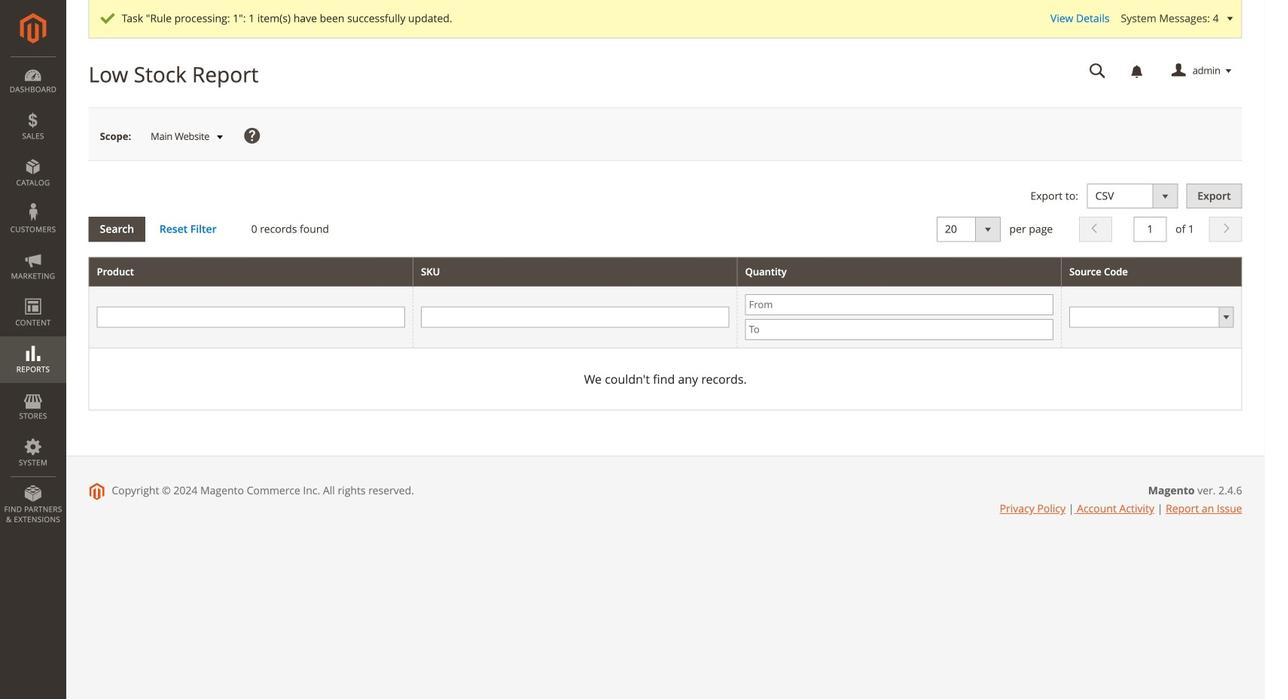 Task type: describe. For each thing, give the bounding box(es) containing it.
To text field
[[745, 319, 1054, 340]]

magento admin panel image
[[20, 13, 46, 44]]



Task type: locate. For each thing, give the bounding box(es) containing it.
None text field
[[421, 307, 730, 328]]

menu bar
[[0, 56, 66, 533]]

None text field
[[1079, 58, 1117, 84], [1134, 217, 1167, 242], [97, 307, 405, 328], [1079, 58, 1117, 84], [1134, 217, 1167, 242], [97, 307, 405, 328]]

From text field
[[745, 294, 1054, 316]]



